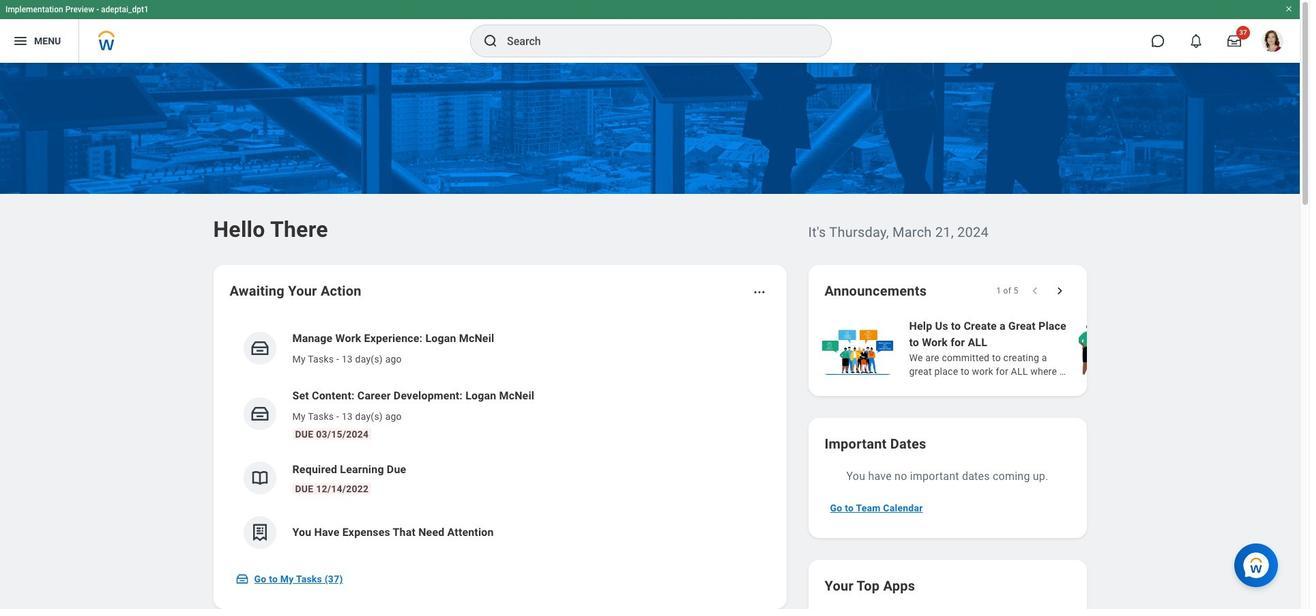 Task type: locate. For each thing, give the bounding box(es) containing it.
main content
[[0, 63, 1311, 609]]

0 horizontal spatial inbox image
[[235, 572, 249, 586]]

1 vertical spatial inbox image
[[235, 572, 249, 586]]

justify image
[[12, 33, 29, 49]]

0 vertical spatial inbox image
[[250, 404, 270, 424]]

search image
[[483, 33, 499, 49]]

banner
[[0, 0, 1301, 63]]

Search Workday  search field
[[507, 26, 804, 56]]

profile logan mcneil image
[[1262, 30, 1284, 55]]

list
[[820, 317, 1311, 380], [230, 320, 770, 560]]

chevron right small image
[[1053, 284, 1067, 298]]

1 horizontal spatial list
[[820, 317, 1311, 380]]

status
[[997, 285, 1019, 296]]

notifications large image
[[1190, 34, 1204, 48]]

1 horizontal spatial inbox image
[[250, 404, 270, 424]]

inbox image
[[250, 404, 270, 424], [235, 572, 249, 586]]

dashboard expenses image
[[250, 522, 270, 543]]



Task type: describe. For each thing, give the bounding box(es) containing it.
book open image
[[250, 468, 270, 488]]

inbox large image
[[1228, 34, 1242, 48]]

chevron left small image
[[1029, 284, 1042, 298]]

inbox image
[[250, 338, 270, 358]]

close environment banner image
[[1286, 5, 1294, 13]]

0 horizontal spatial list
[[230, 320, 770, 560]]



Task type: vqa. For each thing, say whether or not it's contained in the screenshot.
first the Emergency from the bottom
no



